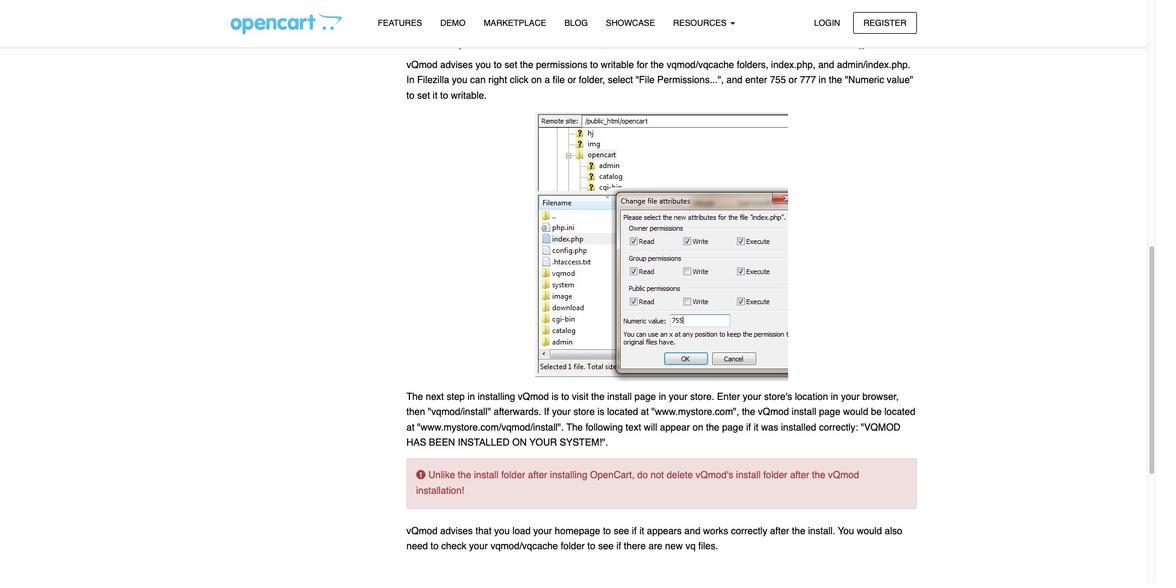 Task type: locate. For each thing, give the bounding box(es) containing it.
if left there
[[617, 541, 622, 552]]

install up text
[[608, 391, 632, 402]]

0 horizontal spatial vqmod/vqcache
[[491, 541, 558, 552]]

correctly:
[[820, 422, 859, 433]]

permissions
[[536, 60, 588, 70]]

vqmod/vqcache up permissions...",
[[667, 60, 735, 70]]

on down ""www.mystore.com","
[[693, 422, 704, 433]]

or right the 755
[[789, 75, 798, 86]]

located
[[608, 407, 639, 418], [885, 407, 916, 418]]

"numeric
[[845, 75, 885, 86]]

install up installed
[[792, 407, 817, 418]]

after down installed
[[791, 470, 810, 481]]

0 vertical spatial set
[[505, 60, 518, 70]]

1 vertical spatial the
[[567, 422, 583, 433]]

install right vqmod's
[[737, 470, 761, 481]]

advises inside vqmod advises you to set the permissions to writable for the vqmod/vqcache folders, index.php, and admin/index.php. in filezilla you can right click on a file or folder, select "file permissions...", and enter 755 or 777 in the "numeric value" to set it to writable.
[[440, 60, 473, 70]]

0 horizontal spatial or
[[568, 75, 577, 86]]

2 horizontal spatial page
[[820, 407, 841, 418]]

page
[[635, 391, 656, 402], [820, 407, 841, 418], [723, 422, 744, 433]]

vqmod down correctly:
[[829, 470, 860, 481]]

is up the following
[[598, 407, 605, 418]]

installing down system!". in the bottom of the page
[[550, 470, 588, 481]]

"vqmod/install"
[[428, 407, 491, 418]]

1 vertical spatial at
[[407, 422, 415, 433]]

"www.mystore.com/vqmod/install".
[[417, 422, 564, 433]]

in inside vqmod advises you to set the permissions to writable for the vqmod/vqcache folders, index.php, and admin/index.php. in filezilla you can right click on a file or folder, select "file permissions...", and enter 755 or 777 in the "numeric value" to set it to writable.
[[819, 75, 827, 86]]

advises for you
[[440, 60, 473, 70]]

blog link
[[556, 13, 597, 34]]

to down "in"
[[407, 90, 415, 101]]

features
[[378, 18, 422, 28]]

ftp upload vqmod image
[[459, 0, 865, 50]]

1 horizontal spatial after
[[771, 526, 790, 537]]

2 vertical spatial page
[[723, 422, 744, 433]]

advises up can
[[440, 60, 473, 70]]

upgrading
[[243, 31, 287, 42]]

2 located from the left
[[885, 407, 916, 418]]

in right 777
[[819, 75, 827, 86]]

to right homepage
[[603, 526, 611, 537]]

"file
[[636, 75, 655, 86]]

1 horizontal spatial installing
[[550, 470, 588, 481]]

and left enter
[[727, 75, 743, 86]]

1 vertical spatial you
[[452, 75, 468, 86]]

2 vertical spatial it
[[640, 526, 645, 537]]

see left there
[[599, 541, 614, 552]]

page up the will
[[635, 391, 656, 402]]

2 advises from the top
[[440, 526, 473, 537]]

if up there
[[632, 526, 637, 537]]

1 horizontal spatial or
[[789, 75, 798, 86]]

and
[[819, 60, 835, 70], [727, 75, 743, 86], [685, 526, 701, 537]]

vqmod inside vqmod advises that you load your homepage to see if it appears and works correctly after the install. you would also need to check your vqmod/vqcache folder to see if there are new vq files.
[[407, 526, 438, 537]]

0 horizontal spatial is
[[552, 391, 559, 402]]

1 horizontal spatial located
[[885, 407, 916, 418]]

been
[[429, 438, 455, 449]]

to left visit
[[562, 391, 570, 402]]

after
[[528, 470, 548, 481], [791, 470, 810, 481], [771, 526, 790, 537]]

guide
[[289, 10, 315, 20]]

developer
[[243, 10, 286, 20]]

set up click
[[505, 60, 518, 70]]

your right the if
[[552, 407, 571, 418]]

0 horizontal spatial set
[[417, 90, 430, 101]]

1 vertical spatial would
[[857, 526, 883, 537]]

1 horizontal spatial on
[[693, 422, 704, 433]]

or
[[568, 75, 577, 86], [789, 75, 798, 86]]

advises up check
[[440, 526, 473, 537]]

0 vertical spatial you
[[476, 60, 491, 70]]

2 horizontal spatial you
[[495, 526, 510, 537]]

the up system!". in the bottom of the page
[[567, 422, 583, 433]]

after down your in the bottom of the page
[[528, 470, 548, 481]]

vqmod advises you to set the permissions to writable for the vqmod/vqcache folders, index.php, and admin/index.php. in filezilla you can right click on a file or folder, select "file permissions...", and enter 755 or 777 in the "numeric value" to set it to writable.
[[407, 60, 914, 101]]

1 horizontal spatial at
[[641, 407, 649, 418]]

0 horizontal spatial located
[[608, 407, 639, 418]]

the
[[407, 391, 423, 402], [567, 422, 583, 433]]

0 horizontal spatial it
[[433, 90, 438, 101]]

set permission 0755 image
[[535, 112, 789, 382]]

0 horizontal spatial and
[[685, 526, 701, 537]]

1 vertical spatial on
[[693, 422, 704, 433]]

value"
[[887, 75, 914, 86]]

you up can
[[476, 60, 491, 70]]

0 horizontal spatial at
[[407, 422, 415, 433]]

demo link
[[432, 13, 475, 34]]

1 horizontal spatial you
[[476, 60, 491, 70]]

2 horizontal spatial if
[[747, 422, 752, 433]]

vqmod advises that you load your homepage to see if it appears and works correctly after the install. you would also need to check your vqmod/vqcache folder to see if there are new vq files.
[[407, 526, 903, 552]]

installation!
[[416, 486, 465, 497]]

page down enter
[[723, 422, 744, 433]]

1 horizontal spatial it
[[640, 526, 645, 537]]

advises
[[440, 60, 473, 70], [440, 526, 473, 537]]

on
[[513, 438, 527, 449]]

1 horizontal spatial folder
[[561, 541, 585, 552]]

appears
[[647, 526, 682, 537]]

2 vertical spatial if
[[617, 541, 622, 552]]

1 vertical spatial installing
[[550, 470, 588, 481]]

to inside the 'the next step in installing vqmod is to visit the install page in your store. enter your store's location in your browser, then "vqmod/install" afterwards. if your store is located at "www.mystore.com", the vqmod install page would be located at "www.mystore.com/vqmod/install". the following text will appear on the page if it was installed correctly: "vqmod has been installed on your system!".'
[[562, 391, 570, 402]]

0 vertical spatial would
[[844, 407, 869, 418]]

on left a
[[532, 75, 542, 86]]

delete
[[667, 470, 693, 481]]

vqmod up need
[[407, 526, 438, 537]]

register
[[864, 18, 907, 27]]

0 vertical spatial installing
[[478, 391, 516, 402]]

vqmod up the if
[[518, 391, 549, 402]]

1 horizontal spatial vqmod/vqcache
[[667, 60, 735, 70]]

is left visit
[[552, 391, 559, 402]]

in
[[819, 75, 827, 86], [468, 391, 475, 402], [659, 391, 667, 402], [831, 391, 839, 402]]

vqmod/vqcache down the load
[[491, 541, 558, 552]]

your left browser,
[[842, 391, 860, 402]]

exclamation circle image
[[416, 470, 426, 480]]

2 horizontal spatial it
[[754, 422, 759, 433]]

also
[[885, 526, 903, 537]]

writable.
[[451, 90, 487, 101]]

set
[[505, 60, 518, 70], [417, 90, 430, 101]]

vqmod up filezilla
[[407, 60, 438, 70]]

0 vertical spatial it
[[433, 90, 438, 101]]

1 horizontal spatial page
[[723, 422, 744, 433]]

0 horizontal spatial page
[[635, 391, 656, 402]]

and up 'vq'
[[685, 526, 701, 537]]

1 horizontal spatial set
[[505, 60, 518, 70]]

1 vertical spatial advises
[[440, 526, 473, 537]]

at up the will
[[641, 407, 649, 418]]

page up correctly:
[[820, 407, 841, 418]]

1 vertical spatial it
[[754, 422, 759, 433]]

0 vertical spatial vqmod/vqcache
[[667, 60, 735, 70]]

0 vertical spatial the
[[407, 391, 423, 402]]

or right file
[[568, 75, 577, 86]]

appear
[[660, 422, 690, 433]]

in up appear at the right of the page
[[659, 391, 667, 402]]

located up text
[[608, 407, 639, 418]]

enter
[[718, 391, 741, 402]]

blog
[[565, 18, 588, 28]]

to right need
[[431, 541, 439, 552]]

there
[[624, 541, 646, 552]]

it left was
[[754, 422, 759, 433]]

is
[[552, 391, 559, 402], [598, 407, 605, 418]]

writable
[[601, 60, 634, 70]]

after right correctly
[[771, 526, 790, 537]]

to down homepage
[[588, 541, 596, 552]]

it inside vqmod advises you to set the permissions to writable for the vqmod/vqcache folders, index.php, and admin/index.php. in filezilla you can right click on a file or folder, select "file permissions...", and enter 755 or 777 in the "numeric value" to set it to writable.
[[433, 90, 438, 101]]

1 horizontal spatial and
[[727, 75, 743, 86]]

afterwards.
[[494, 407, 542, 418]]

0 horizontal spatial you
[[452, 75, 468, 86]]

filezilla
[[417, 75, 450, 86]]

2 vertical spatial you
[[495, 526, 510, 537]]

permissions...",
[[658, 75, 724, 86]]

advises for that
[[440, 526, 473, 537]]

vqmod/vqcache inside vqmod advises that you load your homepage to see if it appears and works correctly after the install. you would also need to check your vqmod/vqcache folder to see if there are new vq files.
[[491, 541, 558, 552]]

1 horizontal spatial is
[[598, 407, 605, 418]]

on inside vqmod advises you to set the permissions to writable for the vqmod/vqcache folders, index.php, and admin/index.php. in filezilla you can right click on a file or folder, select "file permissions...", and enter 755 or 777 in the "numeric value" to set it to writable.
[[532, 75, 542, 86]]

to down filezilla
[[440, 90, 449, 101]]

installing
[[478, 391, 516, 402], [550, 470, 588, 481]]

resources link
[[665, 13, 745, 34]]

1 vertical spatial vqmod/vqcache
[[491, 541, 558, 552]]

at
[[641, 407, 649, 418], [407, 422, 415, 433]]

folder,
[[579, 75, 606, 86]]

would left be
[[844, 407, 869, 418]]

folder
[[502, 470, 526, 481], [764, 470, 788, 481], [561, 541, 585, 552]]

0 vertical spatial page
[[635, 391, 656, 402]]

see up there
[[614, 526, 630, 537]]

store
[[574, 407, 595, 418]]

0 vertical spatial if
[[747, 422, 752, 433]]

if
[[747, 422, 752, 433], [632, 526, 637, 537], [617, 541, 622, 552]]

you right that
[[495, 526, 510, 537]]

0 vertical spatial and
[[819, 60, 835, 70]]

your right enter
[[743, 391, 762, 402]]

you up the writable.
[[452, 75, 468, 86]]

folder inside vqmod advises that you load your homepage to see if it appears and works correctly after the install. you would also need to check your vqmod/vqcache folder to see if there are new vq files.
[[561, 541, 585, 552]]

folder down on
[[502, 470, 526, 481]]

the up then
[[407, 391, 423, 402]]

1 horizontal spatial the
[[567, 422, 583, 433]]

you
[[476, 60, 491, 70], [452, 75, 468, 86], [495, 526, 510, 537]]

it up there
[[640, 526, 645, 537]]

located right be
[[885, 407, 916, 418]]

it down filezilla
[[433, 90, 438, 101]]

to
[[494, 60, 502, 70], [591, 60, 599, 70], [407, 90, 415, 101], [440, 90, 449, 101], [562, 391, 570, 402], [603, 526, 611, 537], [431, 541, 439, 552], [588, 541, 596, 552]]

and right index.php,
[[819, 60, 835, 70]]

on
[[532, 75, 542, 86], [693, 422, 704, 433]]

marketplace link
[[475, 13, 556, 34]]

1 located from the left
[[608, 407, 639, 418]]

would right you
[[857, 526, 883, 537]]

folder down was
[[764, 470, 788, 481]]

be
[[872, 407, 882, 418]]

0 horizontal spatial on
[[532, 75, 542, 86]]

are
[[649, 541, 663, 552]]

2 horizontal spatial and
[[819, 60, 835, 70]]

0 vertical spatial advises
[[440, 60, 473, 70]]

vqmod/vqcache
[[667, 60, 735, 70], [491, 541, 558, 552]]

0 vertical spatial see
[[614, 526, 630, 537]]

your
[[669, 391, 688, 402], [743, 391, 762, 402], [842, 391, 860, 402], [552, 407, 571, 418], [534, 526, 552, 537], [469, 541, 488, 552]]

install
[[608, 391, 632, 402], [792, 407, 817, 418], [474, 470, 499, 481], [737, 470, 761, 481]]

1 vertical spatial see
[[599, 541, 614, 552]]

the
[[520, 60, 534, 70], [651, 60, 664, 70], [829, 75, 843, 86], [592, 391, 605, 402], [742, 407, 756, 418], [707, 422, 720, 433], [458, 470, 472, 481], [813, 470, 826, 481], [793, 526, 806, 537]]

0 vertical spatial on
[[532, 75, 542, 86]]

at down then
[[407, 422, 415, 433]]

if inside the 'the next step in installing vqmod is to visit the install page in your store. enter your store's location in your browser, then "vqmod/install" afterwards. if your store is located at "www.mystore.com", the vqmod install page would be located at "www.mystore.com/vqmod/install". the following text will appear on the page if it was installed correctly: "vqmod has been installed on your system!".'
[[747, 422, 752, 433]]

set down filezilla
[[417, 90, 430, 101]]

opencart - open source shopping cart solution image
[[230, 13, 342, 34]]

0 horizontal spatial installing
[[478, 391, 516, 402]]

advises inside vqmod advises that you load your homepage to see if it appears and works correctly after the install. you would also need to check your vqmod/vqcache folder to see if there are new vq files.
[[440, 526, 473, 537]]

would inside the 'the next step in installing vqmod is to visit the install page in your store. enter your store's location in your browser, then "vqmod/install" afterwards. if your store is located at "www.mystore.com", the vqmod install page would be located at "www.mystore.com/vqmod/install". the following text will appear on the page if it was installed correctly: "vqmod has been installed on your system!".'
[[844, 407, 869, 418]]

2 vertical spatial and
[[685, 526, 701, 537]]

folder down homepage
[[561, 541, 585, 552]]

the inside vqmod advises that you load your homepage to see if it appears and works correctly after the install. you would also need to check your vqmod/vqcache folder to see if there are new vq files.
[[793, 526, 806, 537]]

installing up afterwards.
[[478, 391, 516, 402]]

1 advises from the top
[[440, 60, 473, 70]]

1 vertical spatial if
[[632, 526, 637, 537]]

would inside vqmod advises that you load your homepage to see if it appears and works correctly after the install. you would also need to check your vqmod/vqcache folder to see if there are new vq files.
[[857, 526, 883, 537]]

if left was
[[747, 422, 752, 433]]



Task type: vqa. For each thing, say whether or not it's contained in the screenshot.
opencart
no



Task type: describe. For each thing, give the bounding box(es) containing it.
0 horizontal spatial the
[[407, 391, 423, 402]]

vqmod inside 'unlike the install folder after installing opencart, do not delete vqmod's install folder after the vqmod installation!'
[[829, 470, 860, 481]]

unlike the install folder after installing opencart, do not delete vqmod's install folder after the vqmod installation!
[[416, 470, 860, 497]]

0 horizontal spatial after
[[528, 470, 548, 481]]

was
[[762, 422, 779, 433]]

developer guide link
[[230, 5, 389, 26]]

vqmod up was
[[759, 407, 790, 418]]

vq
[[686, 541, 696, 552]]

demo
[[441, 18, 466, 28]]

resources
[[674, 18, 729, 28]]

developer guide
[[243, 10, 315, 20]]

browser,
[[863, 391, 899, 402]]

in right the location
[[831, 391, 839, 402]]

click
[[510, 75, 529, 86]]

1 vertical spatial page
[[820, 407, 841, 418]]

enter
[[746, 75, 768, 86]]

features link
[[369, 13, 432, 34]]

installing inside 'unlike the install folder after installing opencart, do not delete vqmod's install folder after the vqmod installation!'
[[550, 470, 588, 481]]

the next step in installing vqmod is to visit the install page in your store. enter your store's location in your browser, then "vqmod/install" afterwards. if your store is located at "www.mystore.com", the vqmod install page would be located at "www.mystore.com/vqmod/install". the following text will appear on the page if it was installed correctly: "vqmod has been installed on your system!".
[[407, 391, 916, 449]]

need
[[407, 541, 428, 552]]

visit
[[572, 391, 589, 402]]

not
[[651, 470, 664, 481]]

new
[[666, 541, 683, 552]]

upgrading link
[[230, 26, 389, 47]]

0 vertical spatial at
[[641, 407, 649, 418]]

works
[[704, 526, 729, 537]]

0 horizontal spatial folder
[[502, 470, 526, 481]]

showcase
[[606, 18, 656, 28]]

1 vertical spatial set
[[417, 90, 430, 101]]

opencart,
[[591, 470, 635, 481]]

1 vertical spatial is
[[598, 407, 605, 418]]

unlike
[[429, 470, 455, 481]]

check
[[442, 541, 467, 552]]

a
[[545, 75, 550, 86]]

755
[[770, 75, 787, 86]]

1 or from the left
[[568, 75, 577, 86]]

2 or from the left
[[789, 75, 798, 86]]

1 horizontal spatial if
[[632, 526, 637, 537]]

select
[[608, 75, 633, 86]]

index.php,
[[772, 60, 816, 70]]

you
[[839, 526, 855, 537]]

file
[[553, 75, 565, 86]]

vqmod's
[[696, 470, 734, 481]]

right
[[489, 75, 507, 86]]

next
[[426, 391, 444, 402]]

system!".
[[560, 438, 609, 449]]

vqmod/vqcache inside vqmod advises you to set the permissions to writable for the vqmod/vqcache folders, index.php, and admin/index.php. in filezilla you can right click on a file or folder, select "file permissions...", and enter 755 or 777 in the "numeric value" to set it to writable.
[[667, 60, 735, 70]]

step
[[447, 391, 465, 402]]

for
[[637, 60, 648, 70]]

then
[[407, 407, 425, 418]]

login
[[815, 18, 841, 27]]

and inside vqmod advises that you load your homepage to see if it appears and works correctly after the install. you would also need to check your vqmod/vqcache folder to see if there are new vq files.
[[685, 526, 701, 537]]

to up right
[[494, 60, 502, 70]]

following
[[586, 422, 623, 433]]

has
[[407, 438, 427, 449]]

can
[[470, 75, 486, 86]]

your right the load
[[534, 526, 552, 537]]

on inside the 'the next step in installing vqmod is to visit the install page in your store. enter your store's location in your browser, then "vqmod/install" afterwards. if your store is located at "www.mystore.com", the vqmod install page would be located at "www.mystore.com/vqmod/install". the following text will appear on the page if it was installed correctly: "vqmod has been installed on your system!".'
[[693, 422, 704, 433]]

after inside vqmod advises that you load your homepage to see if it appears and works correctly after the install. you would also need to check your vqmod/vqcache folder to see if there are new vq files.
[[771, 526, 790, 537]]

it inside the 'the next step in installing vqmod is to visit the install page in your store. enter your store's location in your browser, then "vqmod/install" afterwards. if your store is located at "www.mystore.com", the vqmod install page would be located at "www.mystore.com/vqmod/install". the following text will appear on the page if it was installed correctly: "vqmod has been installed on your system!".'
[[754, 422, 759, 433]]

"www.mystore.com",
[[652, 407, 740, 418]]

unlike the install folder after installing opencart, do not delete vqmod's install folder after the vqmod installation! alert
[[407, 459, 917, 509]]

login link
[[804, 12, 851, 34]]

folders,
[[737, 60, 769, 70]]

files.
[[699, 541, 719, 552]]

0 vertical spatial is
[[552, 391, 559, 402]]

installed
[[458, 438, 510, 449]]

install.
[[809, 526, 836, 537]]

homepage
[[555, 526, 601, 537]]

installing inside the 'the next step in installing vqmod is to visit the install page in your store. enter your store's location in your browser, then "vqmod/install" afterwards. if your store is located at "www.mystore.com", the vqmod install page would be located at "www.mystore.com/vqmod/install". the following text will appear on the page if it was installed correctly: "vqmod has been installed on your system!".'
[[478, 391, 516, 402]]

load
[[513, 526, 531, 537]]

showcase link
[[597, 13, 665, 34]]

register link
[[854, 12, 917, 34]]

marketplace
[[484, 18, 547, 28]]

that
[[476, 526, 492, 537]]

777
[[800, 75, 817, 86]]

1 vertical spatial and
[[727, 75, 743, 86]]

installed
[[782, 422, 817, 433]]

to up the folder,
[[591, 60, 599, 70]]

2 horizontal spatial after
[[791, 470, 810, 481]]

in
[[407, 75, 415, 86]]

"vqmod
[[861, 422, 901, 433]]

your up ""www.mystore.com","
[[669, 391, 688, 402]]

you inside vqmod advises that you load your homepage to see if it appears and works correctly after the install. you would also need to check your vqmod/vqcache folder to see if there are new vq files.
[[495, 526, 510, 537]]

text
[[626, 422, 642, 433]]

install down installed
[[474, 470, 499, 481]]

will
[[644, 422, 658, 433]]

your
[[530, 438, 557, 449]]

admin/index.php.
[[838, 60, 911, 70]]

in right step
[[468, 391, 475, 402]]

vqmod inside vqmod advises you to set the permissions to writable for the vqmod/vqcache folders, index.php, and admin/index.php. in filezilla you can right click on a file or folder, select "file permissions...", and enter 755 or 777 in the "numeric value" to set it to writable.
[[407, 60, 438, 70]]

correctly
[[731, 526, 768, 537]]

location
[[795, 391, 829, 402]]

your down that
[[469, 541, 488, 552]]

do
[[638, 470, 648, 481]]

if
[[544, 407, 550, 418]]

2 horizontal spatial folder
[[764, 470, 788, 481]]

it inside vqmod advises that you load your homepage to see if it appears and works correctly after the install. you would also need to check your vqmod/vqcache folder to see if there are new vq files.
[[640, 526, 645, 537]]

store.
[[691, 391, 715, 402]]

0 horizontal spatial if
[[617, 541, 622, 552]]



